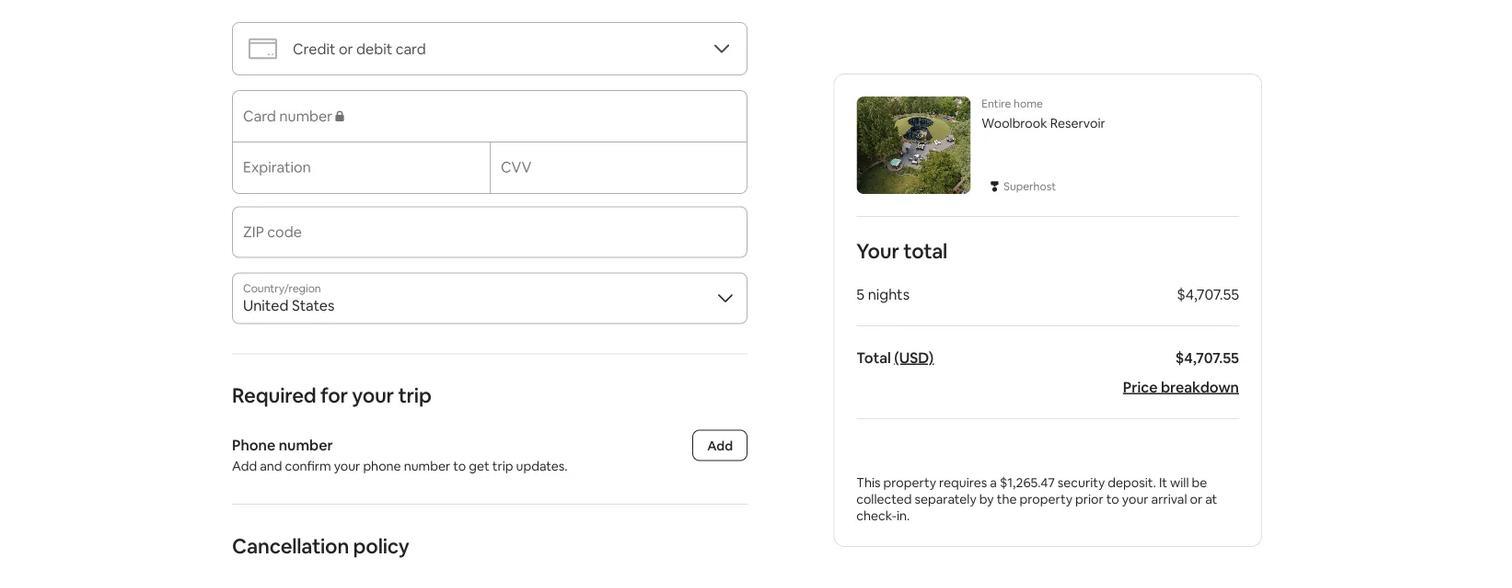 Task type: locate. For each thing, give the bounding box(es) containing it.
0 horizontal spatial trip
[[398, 383, 431, 409]]

or
[[339, 39, 353, 58], [1190, 492, 1202, 508]]

will
[[1170, 475, 1189, 492]]

1 vertical spatial or
[[1190, 492, 1202, 508]]

$4,707.55
[[1177, 285, 1239, 304], [1175, 348, 1239, 367]]

collected
[[856, 492, 912, 508]]

1 horizontal spatial property
[[1020, 492, 1072, 508]]

woolbrook
[[982, 115, 1047, 132]]

1 vertical spatial trip
[[492, 458, 513, 475]]

$4,707.55 for total
[[1175, 348, 1239, 367]]

to
[[453, 458, 466, 475], [1106, 492, 1119, 508]]

property right the
[[1020, 492, 1072, 508]]

0 horizontal spatial number
[[279, 436, 333, 455]]

number
[[279, 436, 333, 455], [404, 458, 450, 475]]

your left phone
[[334, 458, 360, 475]]

or left debit
[[339, 39, 353, 58]]

0 vertical spatial add
[[707, 438, 733, 454]]

add
[[707, 438, 733, 454], [232, 458, 257, 475]]

0 horizontal spatial property
[[883, 475, 936, 492]]

a
[[990, 475, 997, 492]]

number up confirm
[[279, 436, 333, 455]]

1 horizontal spatial or
[[1190, 492, 1202, 508]]

1 vertical spatial $4,707.55
[[1175, 348, 1239, 367]]

0 vertical spatial or
[[339, 39, 353, 58]]

1 horizontal spatial to
[[1106, 492, 1119, 508]]

policy
[[353, 533, 409, 560]]

price
[[1123, 378, 1158, 397]]

home
[[1014, 97, 1043, 111]]

0 vertical spatial $4,707.55
[[1177, 285, 1239, 304]]

(usd)
[[894, 348, 934, 367]]

0 vertical spatial to
[[453, 458, 466, 475]]

arrival
[[1151, 492, 1187, 508]]

to left get
[[453, 458, 466, 475]]

this property requires a $1,265.47 security deposit. it will be collected separately by the property prior to your arrival or at check-in.
[[856, 475, 1217, 525]]

be
[[1192, 475, 1207, 492]]

or left at
[[1190, 492, 1202, 508]]

1 vertical spatial to
[[1106, 492, 1119, 508]]

or inside this property requires a $1,265.47 security deposit. it will be collected separately by the property prior to your arrival or at check-in.
[[1190, 492, 1202, 508]]

add button
[[692, 430, 748, 462]]

1 horizontal spatial add
[[707, 438, 733, 454]]

superhost
[[1004, 180, 1056, 194]]

required
[[232, 383, 316, 409]]

1 vertical spatial your
[[334, 458, 360, 475]]

trip
[[398, 383, 431, 409], [492, 458, 513, 475]]

add inside phone number add and confirm your phone number to get trip updates.
[[232, 458, 257, 475]]

None text field
[[243, 231, 736, 249]]

your left it
[[1122, 492, 1148, 508]]

phone
[[232, 436, 276, 455]]

1 horizontal spatial trip
[[492, 458, 513, 475]]

total (usd)
[[856, 348, 934, 367]]

$4,707.55 for 5 nights
[[1177, 285, 1239, 304]]

0 vertical spatial your
[[352, 383, 394, 409]]

0 horizontal spatial to
[[453, 458, 466, 475]]

trip inside phone number add and confirm your phone number to get trip updates.
[[492, 458, 513, 475]]

property
[[883, 475, 936, 492], [1020, 492, 1072, 508]]

to inside this property requires a $1,265.47 security deposit. it will be collected separately by the property prior to your arrival or at check-in.
[[1106, 492, 1119, 508]]

0 horizontal spatial or
[[339, 39, 353, 58]]

0 horizontal spatial add
[[232, 458, 257, 475]]

your
[[352, 383, 394, 409], [334, 458, 360, 475], [1122, 492, 1148, 508]]

united states element
[[232, 273, 748, 325]]

and
[[260, 458, 282, 475]]

your inside this property requires a $1,265.47 security deposit. it will be collected separately by the property prior to your arrival or at check-in.
[[1122, 492, 1148, 508]]

property up in.
[[883, 475, 936, 492]]

in.
[[897, 508, 910, 525]]

number right phone
[[404, 458, 450, 475]]

0 vertical spatial trip
[[398, 383, 431, 409]]

total
[[903, 238, 947, 264]]

1 vertical spatial number
[[404, 458, 450, 475]]

states
[[292, 296, 335, 315]]

2 vertical spatial your
[[1122, 492, 1148, 508]]

trip right get
[[492, 458, 513, 475]]

$1,265.47
[[1000, 475, 1055, 492]]

(usd) button
[[894, 348, 934, 367]]

to right prior
[[1106, 492, 1119, 508]]

your right "for"
[[352, 383, 394, 409]]

required for your trip
[[232, 383, 431, 409]]

trip up phone number add and confirm your phone number to get trip updates.
[[398, 383, 431, 409]]

1 vertical spatial add
[[232, 458, 257, 475]]



Task type: vqa. For each thing, say whether or not it's contained in the screenshot.
bottommost the cost
no



Task type: describe. For each thing, give the bounding box(es) containing it.
price breakdown
[[1123, 378, 1239, 397]]

5
[[856, 285, 865, 304]]

requires
[[939, 475, 987, 492]]

debit
[[356, 39, 392, 58]]

your
[[856, 238, 899, 264]]

check-
[[856, 508, 897, 525]]

credit card image
[[248, 34, 278, 64]]

credit or debit card
[[293, 39, 426, 58]]

entire home woolbrook reservoir
[[982, 97, 1105, 132]]

total
[[856, 348, 891, 367]]

united states
[[243, 296, 335, 315]]

confirm
[[285, 458, 331, 475]]

phone
[[363, 458, 401, 475]]

0 vertical spatial number
[[279, 436, 333, 455]]

to inside phone number add and confirm your phone number to get trip updates.
[[453, 458, 466, 475]]

this
[[856, 475, 881, 492]]

it
[[1159, 475, 1167, 492]]

deposit.
[[1108, 475, 1156, 492]]

reservoir
[[1050, 115, 1105, 132]]

the
[[997, 492, 1017, 508]]

by
[[979, 492, 994, 508]]

at
[[1205, 492, 1217, 508]]

security
[[1058, 475, 1105, 492]]

separately
[[915, 492, 976, 508]]

price breakdown button
[[1123, 378, 1239, 397]]

cancellation policy
[[232, 533, 409, 560]]

nights
[[868, 285, 910, 304]]

5 nights
[[856, 285, 910, 304]]

your total
[[856, 238, 947, 264]]

united
[[243, 296, 289, 315]]

breakdown
[[1161, 378, 1239, 397]]

credit or debit card button
[[232, 22, 748, 75]]

card
[[396, 39, 426, 58]]

for
[[320, 383, 348, 409]]

entire
[[982, 97, 1011, 111]]

credit
[[293, 39, 336, 58]]

or inside "dropdown button"
[[339, 39, 353, 58]]

united states button
[[232, 273, 748, 325]]

phone number add and confirm your phone number to get trip updates.
[[232, 436, 568, 475]]

get
[[469, 458, 489, 475]]

add inside button
[[707, 438, 733, 454]]

your inside phone number add and confirm your phone number to get trip updates.
[[334, 458, 360, 475]]

1 horizontal spatial number
[[404, 458, 450, 475]]

updates.
[[516, 458, 568, 475]]

prior
[[1075, 492, 1104, 508]]

cancellation
[[232, 533, 349, 560]]



